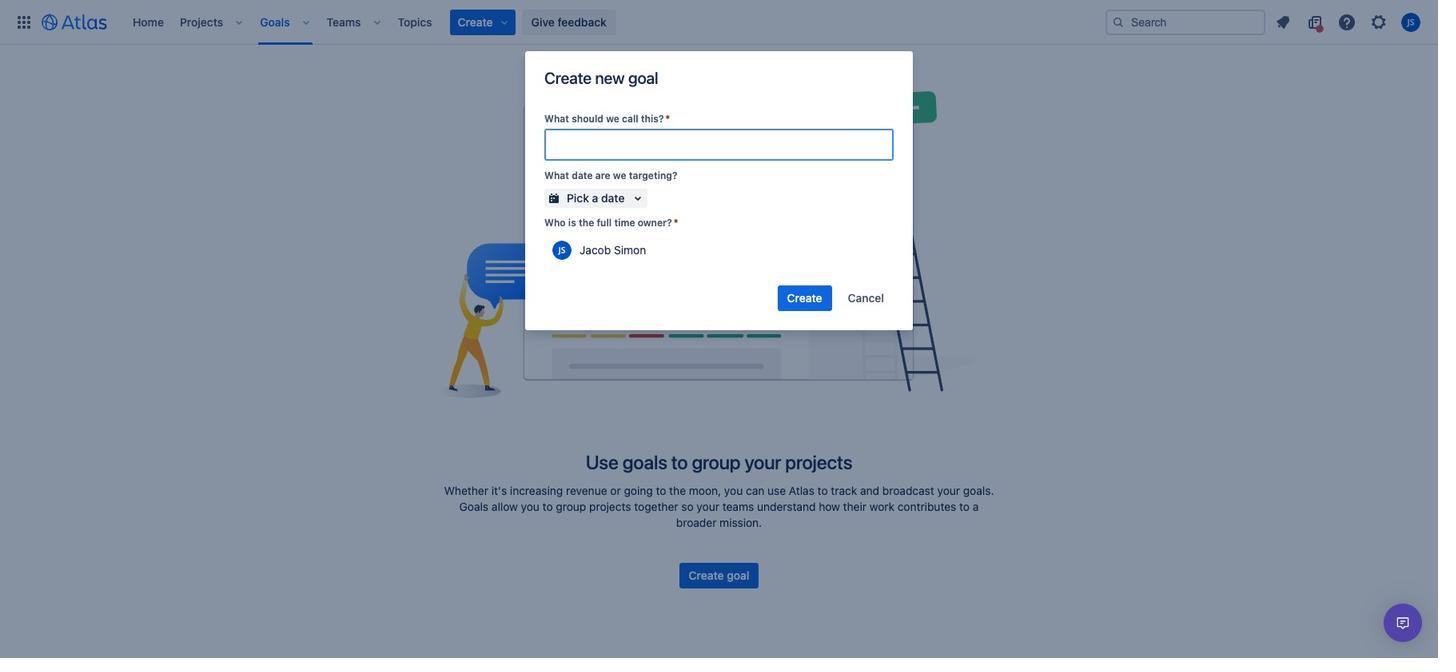 Task type: locate. For each thing, give the bounding box(es) containing it.
1 vertical spatial create
[[787, 291, 822, 305]]

0 vertical spatial what
[[544, 113, 569, 125]]

create left the new
[[544, 69, 592, 87]]

group up 'moon,'
[[692, 451, 741, 473]]

what for what date are we targeting?
[[544, 169, 569, 181]]

what should we call this? *
[[544, 113, 670, 125]]

to right goals
[[671, 451, 688, 473]]

1 what from the top
[[544, 113, 569, 125]]

group
[[692, 451, 741, 473], [556, 500, 586, 513]]

banner
[[0, 0, 1438, 45]]

who is the full time owner? *
[[544, 217, 678, 229]]

date left are
[[572, 169, 593, 181]]

1 vertical spatial we
[[613, 169, 626, 181]]

work
[[870, 500, 895, 513]]

your down 'moon,'
[[697, 500, 720, 513]]

2 horizontal spatial create
[[787, 291, 822, 305]]

None field
[[546, 130, 892, 159]]

1 horizontal spatial date
[[601, 191, 625, 205]]

a down goals.
[[973, 500, 979, 513]]

the inside whether it's increasing revenue or going to the moon, you can use atlas to track and broadcast your goals. goals allow you to group projects together so your teams understand how their work contributes to a broader mission.
[[669, 484, 686, 497]]

group down revenue
[[556, 500, 586, 513]]

topics
[[398, 15, 432, 28]]

0 vertical spatial your
[[745, 451, 781, 473]]

what up pick
[[544, 169, 569, 181]]

what left should
[[544, 113, 569, 125]]

use goals to group your projects
[[586, 451, 853, 473]]

their
[[843, 500, 867, 513]]

1 vertical spatial goals
[[459, 500, 489, 513]]

give
[[531, 15, 555, 28]]

the right is
[[579, 217, 594, 229]]

goals
[[623, 451, 667, 473]]

cancel button
[[838, 285, 894, 311]]

0 horizontal spatial a
[[592, 191, 598, 205]]

0 horizontal spatial create
[[544, 69, 592, 87]]

create
[[544, 69, 592, 87], [787, 291, 822, 305], [689, 568, 724, 582]]

2 what from the top
[[544, 169, 569, 181]]

to down increasing
[[543, 500, 553, 513]]

projects inside whether it's increasing revenue or going to the moon, you can use atlas to track and broadcast your goals. goals allow you to group projects together so your teams understand how their work contributes to a broader mission.
[[589, 500, 631, 513]]

increasing
[[510, 484, 563, 497]]

0 horizontal spatial date
[[572, 169, 593, 181]]

create for create new goal
[[544, 69, 592, 87]]

0 vertical spatial the
[[579, 217, 594, 229]]

to
[[671, 451, 688, 473], [656, 484, 666, 497], [818, 484, 828, 497], [543, 500, 553, 513], [960, 500, 970, 513]]

create left cancel
[[787, 291, 822, 305]]

to down goals.
[[960, 500, 970, 513]]

goal inside create goal button
[[727, 568, 750, 582]]

0 vertical spatial a
[[592, 191, 598, 205]]

it's
[[491, 484, 507, 497]]

1 vertical spatial projects
[[589, 500, 631, 513]]

0 vertical spatial create
[[544, 69, 592, 87]]

time
[[614, 217, 635, 229]]

create down broader
[[689, 568, 724, 582]]

moon,
[[689, 484, 721, 497]]

pick a date
[[567, 191, 625, 205]]

0 vertical spatial *
[[666, 113, 670, 125]]

0 horizontal spatial group
[[556, 500, 586, 513]]

1 vertical spatial goal
[[727, 568, 750, 582]]

0 horizontal spatial projects
[[589, 500, 631, 513]]

*
[[666, 113, 670, 125], [674, 217, 678, 229]]

you up teams
[[724, 484, 743, 497]]

1 horizontal spatial goal
[[727, 568, 750, 582]]

teams
[[723, 500, 754, 513]]

home
[[133, 15, 164, 28]]

1 horizontal spatial a
[[973, 500, 979, 513]]

0 horizontal spatial the
[[579, 217, 594, 229]]

a
[[592, 191, 598, 205], [973, 500, 979, 513]]

your up can at the bottom right of the page
[[745, 451, 781, 473]]

1 horizontal spatial group
[[692, 451, 741, 473]]

your up contributes
[[937, 484, 960, 497]]

1 vertical spatial what
[[544, 169, 569, 181]]

goal down the mission.
[[727, 568, 750, 582]]

1 vertical spatial a
[[973, 500, 979, 513]]

* right this?
[[666, 113, 670, 125]]

goals link
[[255, 9, 295, 35]]

you
[[724, 484, 743, 497], [521, 500, 540, 513]]

help image
[[1338, 12, 1357, 32]]

2 vertical spatial your
[[697, 500, 720, 513]]

goals inside top element
[[260, 15, 290, 28]]

goals.
[[963, 484, 994, 497]]

we right are
[[613, 169, 626, 181]]

goals down "whether"
[[459, 500, 489, 513]]

2 vertical spatial create
[[689, 568, 724, 582]]

Search field
[[1106, 9, 1266, 35]]

1 vertical spatial group
[[556, 500, 586, 513]]

1 horizontal spatial the
[[669, 484, 686, 497]]

date down what date are we targeting?
[[601, 191, 625, 205]]

your
[[745, 451, 781, 473], [937, 484, 960, 497], [697, 500, 720, 513]]

create for create goal
[[689, 568, 724, 582]]

you down increasing
[[521, 500, 540, 513]]

0 horizontal spatial goals
[[260, 15, 290, 28]]

goals left teams
[[260, 15, 290, 28]]

teams link
[[322, 9, 366, 35]]

goal
[[628, 69, 658, 87], [727, 568, 750, 582]]

projects up atlas
[[785, 451, 853, 473]]

a right pick
[[592, 191, 598, 205]]

1 vertical spatial you
[[521, 500, 540, 513]]

we
[[606, 113, 620, 125], [613, 169, 626, 181]]

date inside dropdown button
[[601, 191, 625, 205]]

new
[[595, 69, 625, 87]]

full
[[597, 217, 612, 229]]

* right owner?
[[674, 217, 678, 229]]

the up "so"
[[669, 484, 686, 497]]

so
[[681, 500, 694, 513]]

1 horizontal spatial create
[[689, 568, 724, 582]]

topics link
[[393, 9, 437, 35]]

revenue
[[566, 484, 607, 497]]

projects
[[180, 15, 223, 28]]

we left call
[[606, 113, 620, 125]]

projects
[[785, 451, 853, 473], [589, 500, 631, 513]]

what
[[544, 113, 569, 125], [544, 169, 569, 181]]

1 vertical spatial your
[[937, 484, 960, 497]]

goal right the new
[[628, 69, 658, 87]]

1 horizontal spatial projects
[[785, 451, 853, 473]]

create for create
[[787, 291, 822, 305]]

search image
[[1112, 16, 1125, 28]]

goals
[[260, 15, 290, 28], [459, 500, 489, 513]]

open intercom messenger image
[[1394, 613, 1413, 632]]

who
[[544, 217, 566, 229]]

1 vertical spatial the
[[669, 484, 686, 497]]

0 vertical spatial group
[[692, 451, 741, 473]]

1 vertical spatial date
[[601, 191, 625, 205]]

1 horizontal spatial you
[[724, 484, 743, 497]]

date
[[572, 169, 593, 181], [601, 191, 625, 205]]

going
[[624, 484, 653, 497]]

projects down or
[[589, 500, 631, 513]]

1 horizontal spatial your
[[745, 451, 781, 473]]

0 horizontal spatial goal
[[628, 69, 658, 87]]

the
[[579, 217, 594, 229], [669, 484, 686, 497]]

1 horizontal spatial goals
[[459, 500, 489, 513]]

1 horizontal spatial *
[[674, 217, 678, 229]]

0 vertical spatial goals
[[260, 15, 290, 28]]

0 vertical spatial you
[[724, 484, 743, 497]]



Task type: vqa. For each thing, say whether or not it's contained in the screenshot.
Goals to the right
yes



Task type: describe. For each thing, give the bounding box(es) containing it.
a inside whether it's increasing revenue or going to the moon, you can use atlas to track and broadcast your goals. goals allow you to group projects together so your teams understand how their work contributes to a broader mission.
[[973, 500, 979, 513]]

mission.
[[720, 516, 762, 529]]

whether it's increasing revenue or going to the moon, you can use atlas to track and broadcast your goals. goals allow you to group projects together so your teams understand how their work contributes to a broader mission.
[[444, 484, 994, 529]]

understand
[[757, 500, 816, 513]]

create goal button
[[679, 563, 759, 588]]

banner containing home
[[0, 0, 1438, 45]]

owner?
[[638, 217, 672, 229]]

what for what should we call this? *
[[544, 113, 569, 125]]

goals inside whether it's increasing revenue or going to the moon, you can use atlas to track and broadcast your goals. goals allow you to group projects together so your teams understand how their work contributes to a broader mission.
[[459, 500, 489, 513]]

jacob simon
[[580, 243, 646, 257]]

create goal
[[689, 568, 750, 582]]

track
[[831, 484, 857, 497]]

what date are we targeting?
[[544, 169, 678, 181]]

0 horizontal spatial your
[[697, 500, 720, 513]]

together
[[634, 500, 678, 513]]

should
[[572, 113, 604, 125]]

a inside dropdown button
[[592, 191, 598, 205]]

allow
[[492, 500, 518, 513]]

targeting?
[[629, 169, 678, 181]]

how
[[819, 500, 840, 513]]

2 horizontal spatial your
[[937, 484, 960, 497]]

pick
[[567, 191, 589, 205]]

to up how
[[818, 484, 828, 497]]

broadcast
[[883, 484, 934, 497]]

home link
[[128, 9, 169, 35]]

use
[[768, 484, 786, 497]]

feedback
[[558, 15, 607, 28]]

0 vertical spatial date
[[572, 169, 593, 181]]

call
[[622, 113, 639, 125]]

0 horizontal spatial *
[[666, 113, 670, 125]]

0 vertical spatial goal
[[628, 69, 658, 87]]

group inside whether it's increasing revenue or going to the moon, you can use atlas to track and broadcast your goals. goals allow you to group projects together so your teams understand how their work contributes to a broader mission.
[[556, 500, 586, 513]]

teams
[[327, 15, 361, 28]]

create button
[[778, 285, 832, 311]]

jacob
[[580, 243, 611, 257]]

projects link
[[175, 9, 228, 35]]

give feedback
[[531, 15, 607, 28]]

0 vertical spatial we
[[606, 113, 620, 125]]

cancel
[[848, 291, 884, 305]]

create new goal
[[544, 69, 658, 87]]

1 vertical spatial *
[[674, 217, 678, 229]]

simon
[[614, 243, 646, 257]]

whether
[[444, 484, 488, 497]]

this?
[[641, 113, 664, 125]]

0 horizontal spatial you
[[521, 500, 540, 513]]

pick a date button
[[544, 189, 647, 208]]

contributes
[[898, 500, 957, 513]]

use
[[586, 451, 619, 473]]

are
[[595, 169, 611, 181]]

give feedback button
[[522, 9, 616, 35]]

can
[[746, 484, 765, 497]]

broader
[[676, 516, 717, 529]]

is
[[568, 217, 576, 229]]

top element
[[10, 0, 1106, 44]]

atlas
[[789, 484, 815, 497]]

or
[[610, 484, 621, 497]]

to up together
[[656, 484, 666, 497]]

and
[[860, 484, 880, 497]]

0 vertical spatial projects
[[785, 451, 853, 473]]



